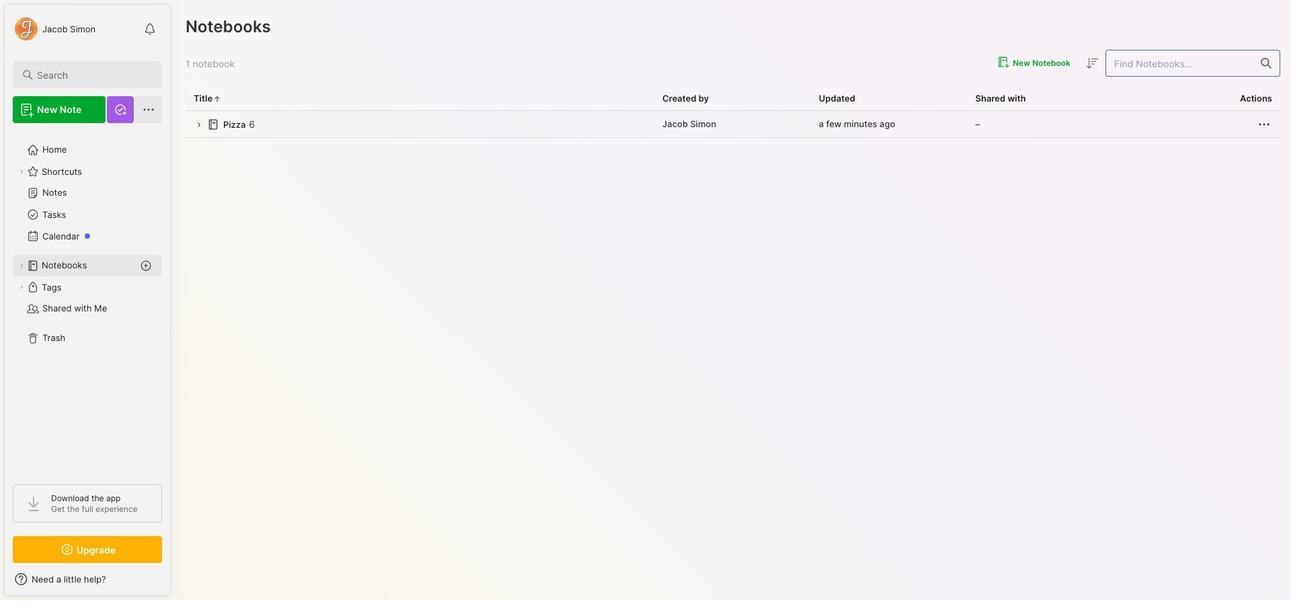 Task type: describe. For each thing, give the bounding box(es) containing it.
expand notebooks image
[[17, 262, 26, 270]]

Sort field
[[1084, 55, 1100, 71]]

expand tags image
[[17, 283, 26, 291]]

more actions image
[[1257, 116, 1273, 132]]

arrow image
[[194, 120, 204, 130]]

Find Notebooks… text field
[[1107, 52, 1253, 74]]

tree inside main element
[[5, 131, 170, 472]]

More actions field
[[1257, 116, 1273, 132]]



Task type: vqa. For each thing, say whether or not it's contained in the screenshot.
More actions field
yes



Task type: locate. For each thing, give the bounding box(es) containing it.
click to collapse image
[[170, 575, 180, 591]]

none search field inside main element
[[37, 67, 150, 83]]

sort options image
[[1084, 55, 1100, 71]]

Search text field
[[37, 69, 150, 81]]

tree
[[5, 131, 170, 472]]

Account field
[[13, 15, 96, 42]]

None search field
[[37, 67, 150, 83]]

row
[[186, 111, 1281, 138]]

WHAT'S NEW field
[[5, 568, 170, 590]]

main element
[[0, 0, 175, 600]]



